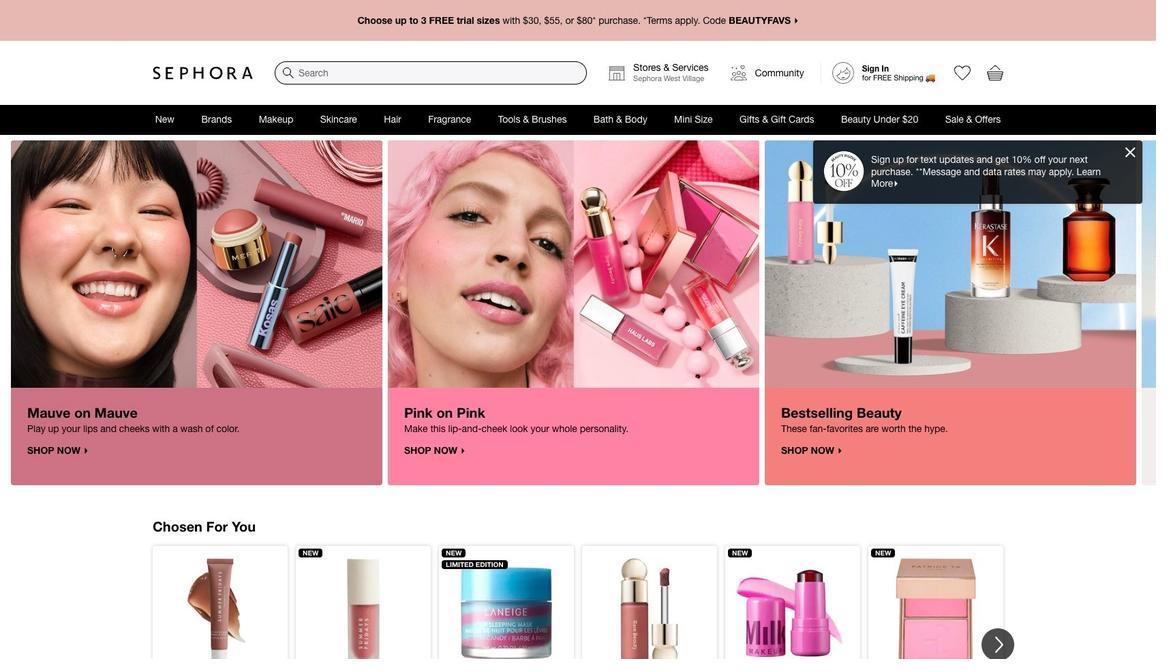 Task type: locate. For each thing, give the bounding box(es) containing it.
Search search field
[[275, 62, 587, 84]]

sephora homepage image
[[153, 66, 253, 80]]

section
[[0, 0, 1156, 659]]

None search field
[[275, 61, 587, 85]]

summer fridays - dream lip oil for moisturizing sheer coverage image
[[307, 557, 420, 659]]

rare beauty by selena gomez - soft pinch liquid blush image
[[593, 557, 706, 659]]

None field
[[275, 61, 587, 85]]

close message image
[[1126, 147, 1136, 158]]

milk makeup - cooling water jelly tint lip + cheek blush stain image
[[736, 557, 850, 659]]



Task type: describe. For each thing, give the bounding box(es) containing it.
summer fridays - lip butter balm for hydration & shine image
[[164, 557, 277, 659]]

laneige - lip sleeping mask intense hydration with vitamin c image
[[450, 557, 563, 659]]

go to basket image
[[987, 65, 1004, 81]]

patrick ta - major headlines double-take crème & powder blush duo image
[[880, 557, 993, 659]]



Task type: vqa. For each thing, say whether or not it's contained in the screenshot.
the topmost "Watermelon"
no



